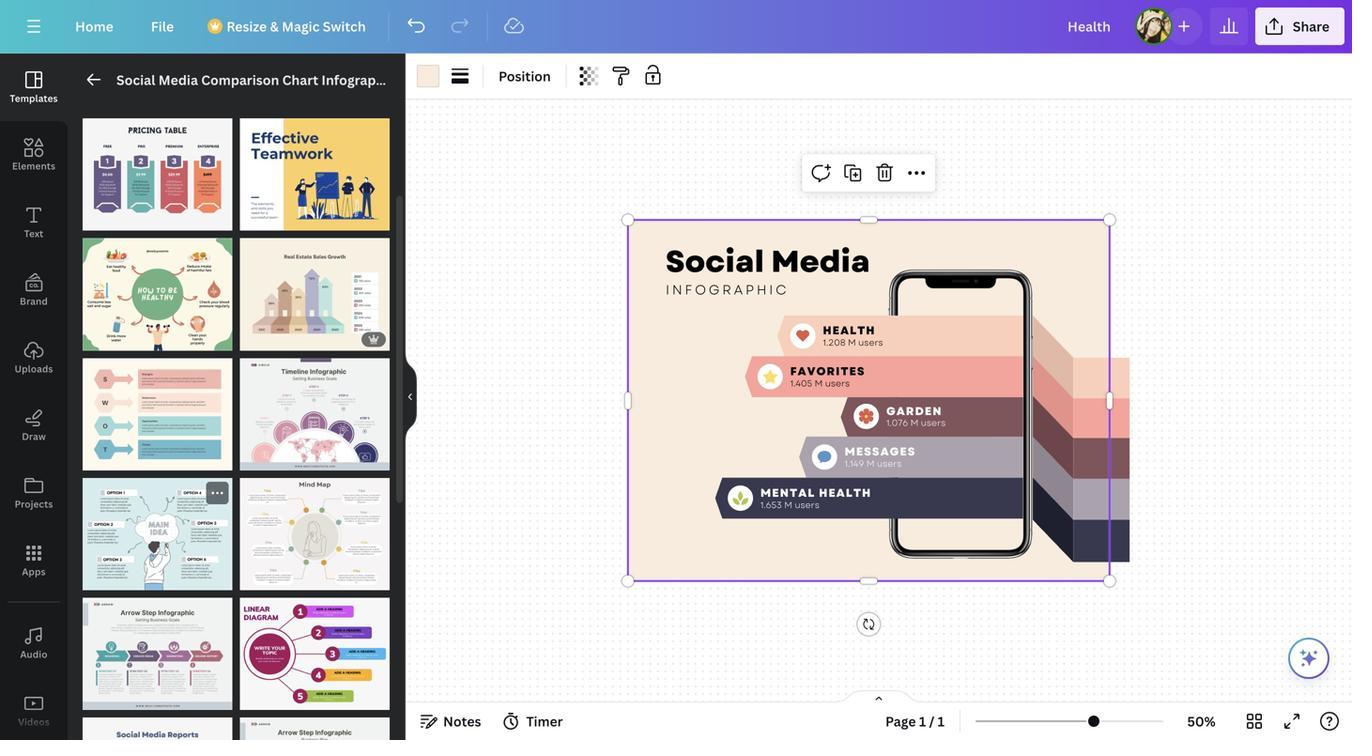 Task type: vqa. For each thing, say whether or not it's contained in the screenshot.
'brainstorm'
no



Task type: locate. For each thing, give the bounding box(es) containing it.
0 vertical spatial grey simple modern arrow step infographic chart graph image
[[83, 598, 232, 710]]

teamwork keynote presentation in yellow blue white illustrative style group
[[240, 107, 390, 231]]

social
[[116, 71, 155, 89], [666, 240, 764, 283]]

/
[[929, 712, 935, 730]]

1 vertical spatial grey simple modern arrow step infographic chart graph image
[[240, 718, 390, 740]]

of
[[257, 212, 268, 226]]

users for favorites
[[825, 377, 850, 390]]

social media comparison chart infographic graph
[[116, 71, 438, 89]]

&
[[270, 17, 279, 35]]

grey simple modern arrow step infographic chart graph image down colorful minimalist linear steps circular diagram image
[[240, 718, 390, 740]]

m for messages
[[867, 457, 875, 470]]

elements button
[[0, 121, 68, 189]]

1 vertical spatial infographic
[[666, 280, 789, 299]]

garden
[[887, 403, 943, 419]]

1 horizontal spatial social
[[666, 240, 764, 283]]

users right '1.653'
[[795, 498, 820, 511]]

timer
[[526, 712, 563, 730]]

bubble chat icon image
[[818, 451, 832, 463]]

1 horizontal spatial infographic
[[666, 280, 789, 299]]

0 horizontal spatial 1
[[249, 212, 255, 226]]

green brown playful illustration healthy lifestyle guide graph group
[[83, 227, 232, 351]]

real estate sales growth bar infographic graph group
[[240, 227, 390, 351]]

resize & magic switch button
[[196, 8, 381, 45]]

templates button
[[0, 54, 68, 121]]

users right 1.149 on the bottom
[[877, 457, 902, 470]]

0 vertical spatial infographic
[[322, 71, 395, 89]]

users right 1.405
[[825, 377, 850, 390]]

1 vertical spatial media
[[771, 240, 870, 283]]

1 left /
[[919, 712, 926, 730]]

health 1.208 m users
[[823, 323, 883, 349]]

users inside the garden 1.076 m users
[[921, 417, 946, 429]]

blue creative mind map graph group
[[83, 478, 232, 590]]

m inside "health 1.208 m users"
[[848, 336, 856, 349]]

swot analysis graph image
[[83, 358, 232, 470]]

m right 1.208
[[848, 336, 856, 349]]

users inside the messages 1.149 m users
[[877, 457, 902, 470]]

projects button
[[0, 459, 68, 527]]

m inside mental health 1.653 m users
[[784, 498, 793, 511]]

0 vertical spatial media
[[158, 71, 198, 89]]

m for favorites
[[815, 377, 823, 390]]

uploads button
[[0, 324, 68, 392]]

users right 1.076
[[921, 417, 946, 429]]

0 horizontal spatial infographic
[[322, 71, 395, 89]]

1 right /
[[938, 712, 945, 730]]

grey simple modern arrow step infographic chart graph image
[[83, 598, 232, 710], [240, 718, 390, 740]]

m right 1.076
[[911, 417, 919, 429]]

m right '1.653'
[[784, 498, 793, 511]]

social media
[[666, 240, 870, 283]]

m inside the messages 1.149 m users
[[867, 457, 875, 470]]

m inside the garden 1.076 m users
[[911, 417, 919, 429]]

1 horizontal spatial media
[[771, 240, 870, 283]]

m
[[848, 336, 856, 349], [815, 377, 823, 390], [911, 417, 919, 429], [867, 457, 875, 470], [784, 498, 793, 511]]

users for garden
[[921, 417, 946, 429]]

users inside favorites 1.405 m users
[[825, 377, 850, 390]]

m for health
[[848, 336, 856, 349]]

0 horizontal spatial grey simple modern arrow step infographic chart graph image
[[83, 598, 232, 710]]

1 of 15
[[249, 212, 282, 226]]

favorites 1.405 m users
[[790, 363, 865, 390]]

templates
[[10, 92, 58, 105]]

50% button
[[1171, 706, 1232, 736]]

resize
[[227, 17, 267, 35]]

messages
[[845, 444, 916, 460]]

green brown playful illustration healthy lifestyle guide graph image
[[83, 238, 232, 351]]

position
[[499, 67, 551, 85]]

#fbebdc image
[[417, 65, 440, 87], [417, 65, 440, 87]]

star icon image
[[763, 370, 778, 384]]

users inside "health 1.208 m users"
[[859, 336, 883, 349]]

media up the health
[[771, 240, 870, 283]]

m right 1.149 on the bottom
[[867, 457, 875, 470]]

media down 'file'
[[158, 71, 198, 89]]

m inside favorites 1.405 m users
[[815, 377, 823, 390]]

infographic
[[322, 71, 395, 89], [666, 280, 789, 299]]

users right 1.208
[[859, 336, 883, 349]]

0 horizontal spatial social
[[116, 71, 155, 89]]

grey simple modern arrow step infographic chart graph image up blue and white modern minimal social media reports graph image
[[83, 598, 232, 710]]

users
[[859, 336, 883, 349], [825, 377, 850, 390], [921, 417, 946, 429], [877, 457, 902, 470], [795, 498, 820, 511]]

purple & white pricing table comparison chart image
[[83, 118, 232, 231]]

home link
[[60, 8, 128, 45]]

Design title text field
[[1053, 8, 1128, 45]]

media for social media comparison chart infographic graph
[[158, 71, 198, 89]]

users inside mental health 1.653 m users
[[795, 498, 820, 511]]

m right 1.405
[[815, 377, 823, 390]]

health
[[819, 485, 872, 501]]

grey simple modern arrow step infographic chart graph group
[[83, 587, 232, 710], [240, 706, 390, 740]]

1 horizontal spatial 1
[[919, 712, 926, 730]]

blue creative mind map graph image
[[83, 478, 232, 590]]

page 1 / 1
[[886, 712, 945, 730]]

messages 1.149 m users
[[845, 444, 916, 470]]

1.405
[[790, 377, 812, 390]]

brand
[[20, 295, 48, 308]]

1 left of
[[249, 212, 255, 226]]

1
[[249, 212, 255, 226], [919, 712, 926, 730], [938, 712, 945, 730]]

media
[[158, 71, 198, 89], [771, 240, 870, 283]]

side panel tab list
[[0, 54, 68, 740]]

draw
[[22, 430, 46, 443]]

1 inside teamwork keynote presentation in yellow blue white illustrative style group
[[249, 212, 255, 226]]

videos button
[[0, 677, 68, 740]]

graph
[[399, 71, 438, 89]]

colorful calm corporate clean mind map image
[[240, 478, 390, 590]]

0 horizontal spatial media
[[158, 71, 198, 89]]

1 vertical spatial social
[[666, 240, 764, 283]]

brand button
[[0, 256, 68, 324]]

apps button
[[0, 527, 68, 594]]

health
[[823, 323, 876, 339]]

0 horizontal spatial grey simple modern arrow step infographic chart graph group
[[83, 587, 232, 710]]

social for social media
[[666, 240, 764, 283]]

0 vertical spatial social
[[116, 71, 155, 89]]

mental health 1.653 m users
[[761, 485, 872, 511]]

chart
[[282, 71, 318, 89]]

1.076
[[887, 417, 908, 429]]



Task type: describe. For each thing, give the bounding box(es) containing it.
audio
[[20, 648, 47, 661]]

garden 1.076 m users
[[887, 403, 946, 429]]

home
[[75, 17, 113, 35]]

grey simple modern timeline infographic chart graph image
[[240, 358, 390, 470]]

1.208
[[823, 336, 846, 349]]

page
[[886, 712, 916, 730]]

swot analysis graph group
[[83, 347, 232, 470]]

timer button
[[496, 706, 571, 736]]

2 horizontal spatial 1
[[938, 712, 945, 730]]

media for social media
[[771, 240, 870, 283]]

comparison
[[201, 71, 279, 89]]

uploads
[[15, 363, 53, 375]]

share
[[1293, 17, 1330, 35]]

1 horizontal spatial grey simple modern arrow step infographic chart graph image
[[240, 718, 390, 740]]

file
[[151, 17, 174, 35]]

blue and white modern minimal social media reports graph group
[[83, 706, 232, 740]]

15
[[271, 212, 282, 226]]

notes
[[443, 712, 481, 730]]

1.149
[[845, 457, 864, 470]]

mental
[[761, 485, 815, 501]]

users for messages
[[877, 457, 902, 470]]

blue and white modern minimal social media reports graph image
[[83, 718, 232, 740]]

share button
[[1256, 8, 1345, 45]]

text
[[24, 227, 43, 240]]

colorful minimalist linear steps circular diagram image
[[240, 598, 390, 710]]

1 horizontal spatial grey simple modern arrow step infographic chart graph group
[[240, 706, 390, 740]]

favorites
[[790, 363, 865, 379]]

videos
[[18, 716, 50, 728]]

social for social media comparison chart infographic graph
[[116, 71, 155, 89]]

colorful minimalist linear steps circular diagram group
[[240, 587, 390, 710]]

1.653
[[761, 498, 782, 511]]

hide image
[[405, 352, 417, 442]]

users for health
[[859, 336, 883, 349]]

m for garden
[[911, 417, 919, 429]]

main menu bar
[[0, 0, 1352, 54]]

colorful calm corporate clean mind map group
[[240, 467, 390, 590]]

canva assistant image
[[1298, 647, 1320, 670]]

magic
[[282, 17, 320, 35]]

purple & white pricing table comparison chart group
[[83, 107, 232, 231]]

file button
[[136, 8, 189, 45]]

elements
[[12, 160, 56, 172]]

50%
[[1188, 712, 1216, 730]]

notes button
[[413, 706, 489, 736]]

text button
[[0, 189, 68, 256]]

grey simple modern timeline infographic chart graph group
[[240, 347, 390, 470]]

audio button
[[0, 610, 68, 677]]

apps
[[22, 565, 46, 578]]

projects
[[15, 498, 53, 510]]

draw button
[[0, 392, 68, 459]]

switch
[[323, 17, 366, 35]]

real estate sales growth bar infographic graph image
[[240, 238, 390, 351]]

show pages image
[[834, 689, 924, 704]]

resize & magic switch
[[227, 17, 366, 35]]

position button
[[491, 61, 559, 91]]



